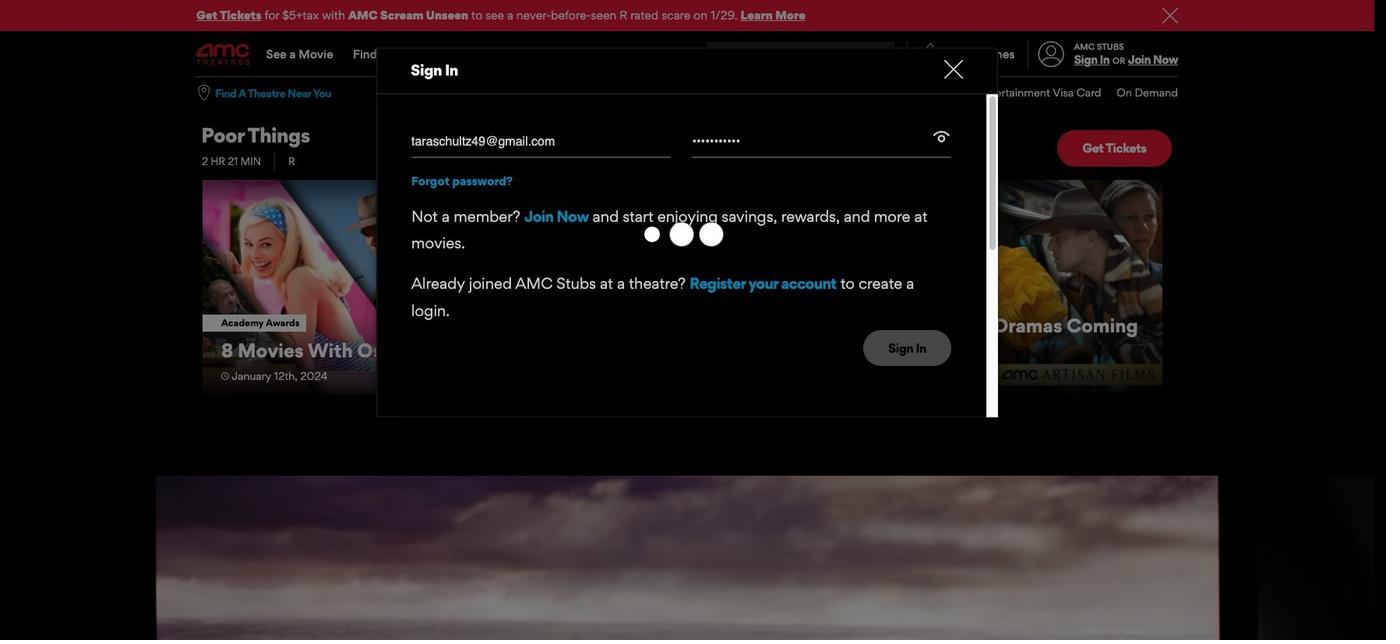 Task type: locate. For each thing, give the bounding box(es) containing it.
amc logo image
[[196, 44, 251, 65], [196, 44, 251, 65]]

1 vertical spatial menu
[[675, 77, 1179, 109]]

1 menu item from the left
[[675, 77, 756, 109]]

menu
[[196, 33, 1179, 76], [675, 77, 1179, 109]]

6 menu item from the left
[[1102, 77, 1179, 109]]

Email email field
[[412, 127, 671, 158]]

Password password field
[[693, 127, 932, 156]]

5 menu item from the left
[[934, 77, 1102, 109]]

menu item
[[675, 77, 756, 109], [756, 77, 823, 109], [823, 77, 869, 109], [869, 77, 934, 109], [934, 77, 1102, 109], [1102, 77, 1179, 109]]



Task type: describe. For each thing, give the bounding box(es) containing it.
close image
[[945, 60, 963, 79]]

3 menu item from the left
[[823, 77, 869, 109]]

showtimes image
[[908, 41, 954, 69]]

submit search icon image
[[876, 48, 889, 61]]

user profile image
[[1030, 42, 1074, 68]]

0 vertical spatial menu
[[196, 33, 1179, 76]]

sign in or join amc stubs element
[[1028, 33, 1179, 76]]

close element
[[945, 60, 963, 79]]

2 menu item from the left
[[756, 77, 823, 109]]

4 menu item from the left
[[869, 77, 934, 109]]



Task type: vqa. For each thing, say whether or not it's contained in the screenshot.
during
no



